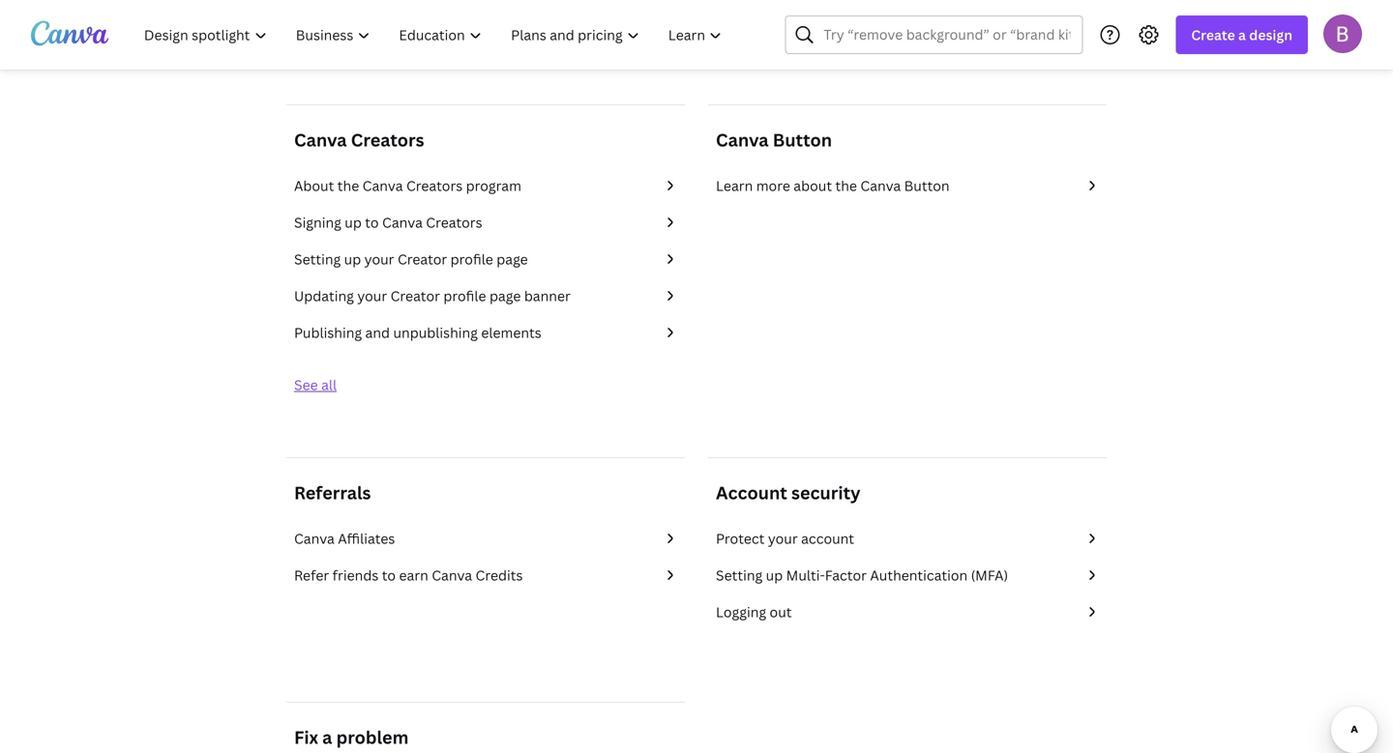 Task type: vqa. For each thing, say whether or not it's contained in the screenshot.
Trash
no



Task type: locate. For each thing, give the bounding box(es) containing it.
0 horizontal spatial setting
[[294, 250, 341, 268]]

1 vertical spatial creator
[[390, 287, 440, 305]]

0 horizontal spatial to
[[365, 213, 379, 232]]

publishing and unpublishing elements
[[294, 324, 541, 342]]

to for canva creators
[[365, 213, 379, 232]]

publishing and unpublishing elements link
[[294, 322, 677, 343]]

page up updating your creator profile page banner link
[[497, 250, 528, 268]]

to down 'about the canva creators program'
[[365, 213, 379, 232]]

canva right earn
[[432, 566, 472, 585]]

1 vertical spatial your
[[357, 287, 387, 305]]

to for referrals
[[382, 566, 396, 585]]

your down signing up to canva creators at the top left of the page
[[364, 250, 394, 268]]

1 vertical spatial to
[[382, 566, 396, 585]]

creators up the setting up your creator profile page link
[[426, 213, 482, 232]]

your for updating
[[357, 287, 387, 305]]

program
[[466, 177, 521, 195]]

up for account
[[766, 566, 783, 585]]

setting down protect
[[716, 566, 763, 585]]

1 horizontal spatial button
[[904, 177, 950, 195]]

up for canva
[[345, 213, 362, 232]]

1 vertical spatial profile
[[443, 287, 486, 305]]

0 vertical spatial setting
[[294, 250, 341, 268]]

0 horizontal spatial a
[[322, 726, 332, 750]]

0 vertical spatial button
[[773, 128, 832, 152]]

a left design
[[1238, 26, 1246, 44]]

credits
[[475, 566, 523, 585]]

about
[[294, 177, 334, 195]]

canva down 'about the canva creators program'
[[382, 213, 423, 232]]

up
[[345, 213, 362, 232], [344, 250, 361, 268], [766, 566, 783, 585]]

button
[[773, 128, 832, 152], [904, 177, 950, 195]]

your right protect
[[768, 530, 798, 548]]

0 vertical spatial profile
[[450, 250, 493, 268]]

canva up signing up to canva creators at the top left of the page
[[362, 177, 403, 195]]

a inside dropdown button
[[1238, 26, 1246, 44]]

1 the from the left
[[337, 177, 359, 195]]

canva inside canva affiliates link
[[294, 530, 335, 548]]

refer friends to earn canva credits link
[[294, 565, 677, 586]]

creators up signing up to canva creators at the top left of the page
[[406, 177, 463, 195]]

to
[[365, 213, 379, 232], [382, 566, 396, 585]]

up up updating
[[344, 250, 361, 268]]

creator up publishing and unpublishing elements in the top left of the page
[[390, 287, 440, 305]]

0 horizontal spatial button
[[773, 128, 832, 152]]

to left earn
[[382, 566, 396, 585]]

creators
[[351, 128, 424, 152], [406, 177, 463, 195], [426, 213, 482, 232]]

friends
[[332, 566, 379, 585]]

elements
[[481, 324, 541, 342]]

2 vertical spatial your
[[768, 530, 798, 548]]

0 horizontal spatial the
[[337, 177, 359, 195]]

authentication
[[870, 566, 968, 585]]

(mfa)
[[971, 566, 1008, 585]]

fix
[[294, 726, 318, 750]]

0 vertical spatial your
[[364, 250, 394, 268]]

canva
[[294, 128, 347, 152], [716, 128, 769, 152], [362, 177, 403, 195], [860, 177, 901, 195], [382, 213, 423, 232], [294, 530, 335, 548], [432, 566, 472, 585]]

your
[[364, 250, 394, 268], [357, 287, 387, 305], [768, 530, 798, 548]]

canva right about
[[860, 177, 901, 195]]

creator up updating your creator profile page banner
[[398, 250, 447, 268]]

canva affiliates link
[[294, 528, 677, 549]]

the
[[337, 177, 359, 195], [835, 177, 857, 195]]

setting down 'signing'
[[294, 250, 341, 268]]

refer friends to earn canva credits
[[294, 566, 523, 585]]

canva inside about the canva creators program link
[[362, 177, 403, 195]]

1 vertical spatial up
[[344, 250, 361, 268]]

2 vertical spatial creators
[[426, 213, 482, 232]]

a for design
[[1238, 26, 1246, 44]]

0 vertical spatial page
[[497, 250, 528, 268]]

publishing
[[294, 324, 362, 342]]

1 vertical spatial button
[[904, 177, 950, 195]]

0 vertical spatial creators
[[351, 128, 424, 152]]

up left multi-
[[766, 566, 783, 585]]

profile up updating your creator profile page banner link
[[450, 250, 493, 268]]

up inside signing up to canva creators "link"
[[345, 213, 362, 232]]

canva creators
[[294, 128, 424, 152]]

2 vertical spatial up
[[766, 566, 783, 585]]

0 vertical spatial to
[[365, 213, 379, 232]]

profile
[[450, 250, 493, 268], [443, 287, 486, 305]]

to inside refer friends to earn canva credits link
[[382, 566, 396, 585]]

creators up 'about the canva creators program'
[[351, 128, 424, 152]]

see all button
[[294, 376, 337, 394]]

1 vertical spatial creators
[[406, 177, 463, 195]]

see
[[294, 376, 318, 394]]

a
[[1238, 26, 1246, 44], [322, 726, 332, 750]]

up inside setting up multi-factor authentication (mfa) link
[[766, 566, 783, 585]]

1 horizontal spatial a
[[1238, 26, 1246, 44]]

updating your creator profile page banner link
[[294, 285, 677, 307]]

button inside learn more about the canva button link
[[904, 177, 950, 195]]

1 horizontal spatial setting
[[716, 566, 763, 585]]

a right fix
[[322, 726, 332, 750]]

page up elements
[[489, 287, 521, 305]]

and
[[365, 324, 390, 342]]

profile up publishing and unpublishing elements link on the top left
[[443, 287, 486, 305]]

0 vertical spatial up
[[345, 213, 362, 232]]

affiliates
[[338, 530, 395, 548]]

your up and
[[357, 287, 387, 305]]

about the canva creators program link
[[294, 175, 677, 196]]

canva up about
[[294, 128, 347, 152]]

setting for setting up your creator profile page
[[294, 250, 341, 268]]

creator
[[398, 250, 447, 268], [390, 287, 440, 305]]

1 vertical spatial page
[[489, 287, 521, 305]]

signing up to canva creators
[[294, 213, 482, 232]]

1 horizontal spatial the
[[835, 177, 857, 195]]

canva affiliates
[[294, 530, 395, 548]]

canva up refer
[[294, 530, 335, 548]]

1 vertical spatial a
[[322, 726, 332, 750]]

0 vertical spatial a
[[1238, 26, 1246, 44]]

up right 'signing'
[[345, 213, 362, 232]]

unpublishing
[[393, 324, 478, 342]]

updating your creator profile page banner
[[294, 287, 571, 305]]

setting
[[294, 250, 341, 268], [716, 566, 763, 585]]

1 horizontal spatial to
[[382, 566, 396, 585]]

all
[[321, 376, 337, 394]]

page
[[497, 250, 528, 268], [489, 287, 521, 305]]

to inside signing up to canva creators "link"
[[365, 213, 379, 232]]

1 vertical spatial setting
[[716, 566, 763, 585]]



Task type: describe. For each thing, give the bounding box(es) containing it.
problem
[[336, 726, 409, 750]]

setting up multi-factor authentication (mfa) link
[[716, 565, 1099, 586]]

learn more about the canva button
[[716, 177, 950, 195]]

signing
[[294, 213, 341, 232]]

referrals
[[294, 481, 371, 505]]

canva up learn
[[716, 128, 769, 152]]

2 the from the left
[[835, 177, 857, 195]]

setting up multi-factor authentication (mfa)
[[716, 566, 1008, 585]]

multi-
[[786, 566, 825, 585]]

updating
[[294, 287, 354, 305]]

create a design button
[[1176, 15, 1308, 54]]

top level navigation element
[[132, 15, 739, 54]]

creators inside "link"
[[426, 213, 482, 232]]

Try "remove background" or "brand kit" search field
[[824, 16, 1070, 53]]

learn
[[716, 177, 753, 195]]

see all
[[294, 376, 337, 394]]

about the canva creators program
[[294, 177, 521, 195]]

a for problem
[[322, 726, 332, 750]]

security
[[791, 481, 860, 505]]

your for protect
[[768, 530, 798, 548]]

account security
[[716, 481, 860, 505]]

canva inside refer friends to earn canva credits link
[[432, 566, 472, 585]]

design
[[1249, 26, 1292, 44]]

setting up your creator profile page link
[[294, 249, 677, 270]]

account
[[716, 481, 787, 505]]

about
[[794, 177, 832, 195]]

earn
[[399, 566, 428, 585]]

protect your account
[[716, 530, 854, 548]]

fix a problem
[[294, 726, 409, 750]]

banner
[[524, 287, 571, 305]]

protect your account link
[[716, 528, 1099, 549]]

logging
[[716, 603, 766, 622]]

canva inside signing up to canva creators "link"
[[382, 213, 423, 232]]

0 vertical spatial creator
[[398, 250, 447, 268]]

factor
[[825, 566, 867, 585]]

create
[[1191, 26, 1235, 44]]

setting for setting up multi-factor authentication (mfa)
[[716, 566, 763, 585]]

account
[[801, 530, 854, 548]]

canva button
[[716, 128, 832, 152]]

up inside the setting up your creator profile page link
[[344, 250, 361, 268]]

logging out
[[716, 603, 792, 622]]

create a design
[[1191, 26, 1292, 44]]

out
[[770, 603, 792, 622]]

logging out link
[[716, 602, 1099, 623]]

protect
[[716, 530, 765, 548]]

bob builder image
[[1323, 14, 1362, 53]]

learn more about the canva button link
[[716, 175, 1099, 196]]

setting up your creator profile page
[[294, 250, 528, 268]]

canva inside learn more about the canva button link
[[860, 177, 901, 195]]

refer
[[294, 566, 329, 585]]

signing up to canva creators link
[[294, 212, 677, 233]]

more
[[756, 177, 790, 195]]



